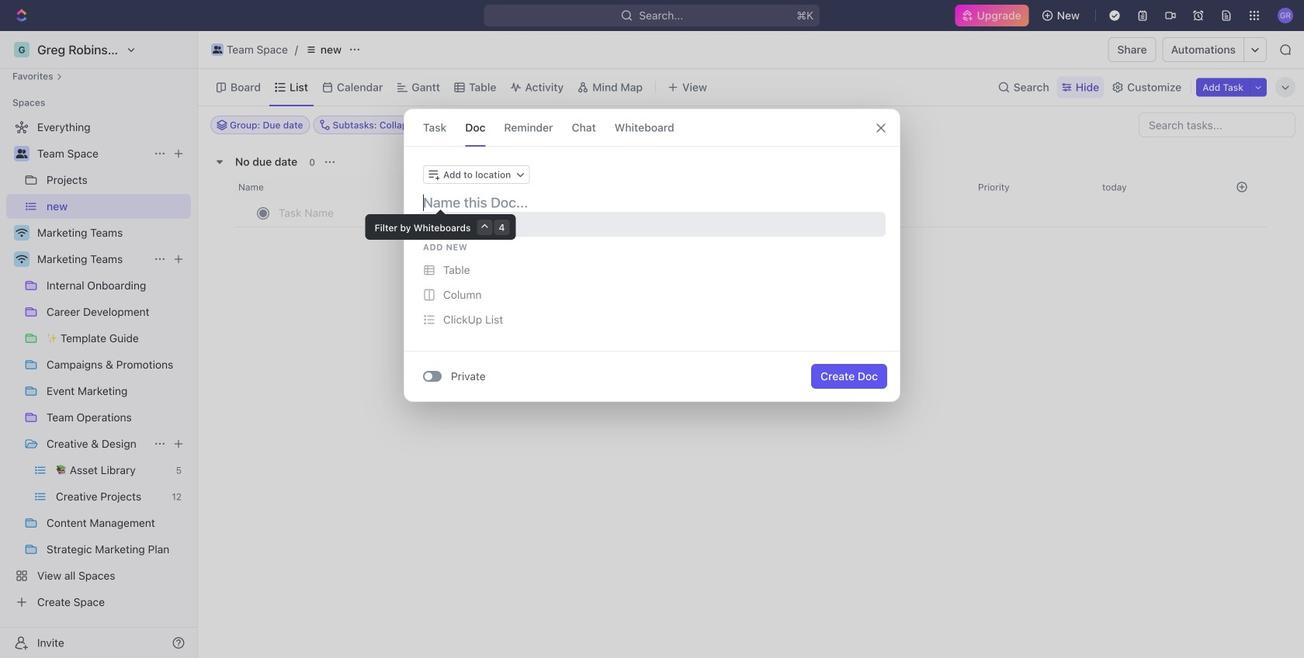 Task type: locate. For each thing, give the bounding box(es) containing it.
dialog
[[404, 109, 901, 402]]

tree inside sidebar navigation
[[6, 115, 191, 615]]

Search tasks... text field
[[1140, 113, 1295, 137]]

Name this Doc... field
[[405, 193, 900, 212]]

tree
[[6, 115, 191, 615]]



Task type: describe. For each thing, give the bounding box(es) containing it.
user group image
[[213, 46, 222, 54]]

wifi image
[[16, 255, 28, 264]]

user group image
[[16, 149, 28, 158]]

Task Name text field
[[279, 200, 732, 225]]

sidebar navigation
[[0, 31, 198, 658]]



Task type: vqa. For each thing, say whether or not it's contained in the screenshot.
a to the top
no



